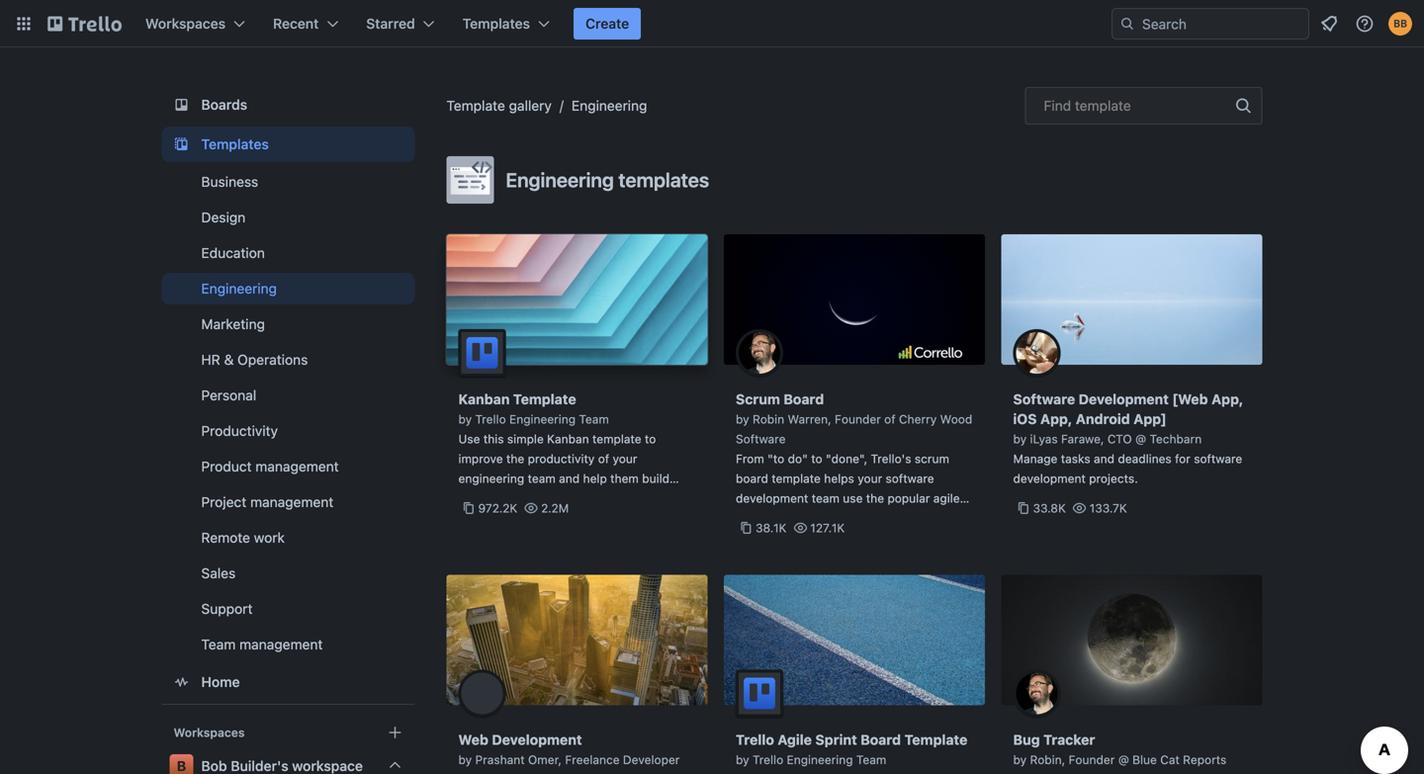 Task type: locate. For each thing, give the bounding box(es) containing it.
kanban template by trello engineering team use this simple kanban template to improve the productivity of your engineering team and help them build better products, faster.
[[459, 391, 670, 506]]

workspaces down home
[[174, 726, 245, 740]]

this
[[484, 432, 504, 446]]

0 vertical spatial of
[[885, 413, 896, 426]]

1 vertical spatial development
[[492, 732, 582, 749]]

1 horizontal spatial team
[[579, 413, 609, 426]]

work down the project management
[[254, 530, 285, 546]]

972.2k
[[478, 502, 518, 516]]

for
[[1176, 452, 1191, 466]]

to right do"
[[812, 452, 823, 466]]

1 vertical spatial templates
[[201, 136, 269, 152]]

team up 'productivity'
[[579, 413, 609, 426]]

[web
[[1173, 391, 1209, 408]]

and up projects.
[[1094, 452, 1115, 466]]

0 horizontal spatial faster.
[[553, 492, 588, 506]]

0 vertical spatial template
[[1076, 97, 1132, 114]]

scrum
[[736, 391, 781, 408]]

create button
[[574, 8, 641, 40]]

0 horizontal spatial template
[[593, 432, 642, 446]]

the right use
[[867, 492, 885, 506]]

2 vertical spatial management
[[240, 637, 323, 653]]

use
[[459, 432, 480, 446]]

engineering
[[572, 97, 648, 114], [506, 168, 614, 191], [201, 281, 277, 297], [510, 413, 576, 426], [787, 754, 853, 767]]

build
[[642, 472, 670, 486]]

by for template
[[459, 413, 472, 426]]

to
[[645, 432, 656, 446], [812, 452, 823, 466], [799, 512, 810, 525]]

app]
[[1134, 411, 1167, 427]]

engineering inside trello agile sprint board template by trello engineering team
[[787, 754, 853, 767]]

0 vertical spatial founder
[[835, 413, 881, 426]]

workspaces up board icon
[[145, 15, 226, 32]]

project management link
[[162, 487, 415, 519]]

0 horizontal spatial software
[[736, 432, 786, 446]]

them
[[611, 472, 639, 486]]

marketing
[[201, 316, 265, 332]]

template up the simple
[[513, 391, 577, 408]]

0 vertical spatial workspaces
[[145, 15, 226, 32]]

33.8k
[[1034, 502, 1067, 516]]

by down scrum
[[736, 413, 750, 426]]

1 horizontal spatial and
[[1094, 452, 1115, 466]]

workspaces
[[145, 15, 226, 32], [174, 726, 245, 740]]

0 horizontal spatial your
[[613, 452, 638, 466]]

2 horizontal spatial team
[[857, 754, 887, 767]]

1 horizontal spatial development
[[1079, 391, 1169, 408]]

0 horizontal spatial board
[[784, 391, 825, 408]]

by down ios
[[1014, 432, 1027, 446]]

marketing link
[[162, 309, 415, 340]]

engineering inside kanban template by trello engineering team use this simple kanban template to improve the productivity of your engineering team and help them build better products, faster.
[[510, 413, 576, 426]]

by inside bug tracker by robin, founder @ blue cat reports
[[1014, 754, 1027, 767]]

trello engineering team image
[[459, 330, 506, 377], [736, 670, 784, 718]]

38.1k
[[756, 521, 787, 535]]

app, right [web
[[1212, 391, 1244, 408]]

trello engineering team image for trello agile sprint board template
[[736, 670, 784, 718]]

0 horizontal spatial work
[[254, 530, 285, 546]]

template
[[447, 97, 505, 114], [513, 391, 577, 408], [905, 732, 968, 749]]

open information menu image
[[1356, 14, 1375, 34]]

trello engineering team image up agile
[[736, 670, 784, 718]]

of inside kanban template by trello engineering team use this simple kanban template to improve the productivity of your engineering team and help them build better products, faster.
[[598, 452, 610, 466]]

kanban up 'productivity'
[[547, 432, 589, 446]]

2 horizontal spatial template
[[1076, 97, 1132, 114]]

engineering up engineering templates at the left
[[572, 97, 648, 114]]

0 horizontal spatial kanban
[[459, 391, 510, 408]]

1 horizontal spatial @
[[1136, 432, 1147, 446]]

template down do"
[[772, 472, 821, 486]]

engineering up marketing
[[201, 281, 277, 297]]

remote work link
[[162, 522, 415, 554]]

0 vertical spatial work
[[847, 512, 874, 525]]

Search field
[[1136, 9, 1309, 39]]

sprint
[[816, 732, 858, 749]]

faster. down help
[[553, 492, 588, 506]]

@ inside 'software development [web app, ios app, android app] by ilyas farawe, cto @ techbarn manage tasks and deadlines for software development projects.'
[[1136, 432, 1147, 446]]

prashant omer, freelance developer image
[[459, 670, 506, 718]]

0 vertical spatial team
[[528, 472, 556, 486]]

the down the simple
[[507, 452, 525, 466]]

software right for
[[1195, 452, 1243, 466]]

1 vertical spatial faster.
[[877, 512, 913, 525]]

1 vertical spatial and
[[559, 472, 580, 486]]

by down bug
[[1014, 754, 1027, 767]]

1 vertical spatial kanban
[[547, 432, 589, 446]]

1 vertical spatial board
[[861, 732, 902, 749]]

0 horizontal spatial to
[[645, 432, 656, 446]]

by right developer
[[736, 754, 750, 767]]

software down robin
[[736, 432, 786, 446]]

software up popular
[[886, 472, 935, 486]]

0 horizontal spatial team
[[201, 637, 236, 653]]

trello inside kanban template by trello engineering team use this simple kanban template to improve the productivity of your engineering team and help them build better products, faster.
[[475, 413, 506, 426]]

1 vertical spatial template
[[593, 432, 642, 446]]

0 horizontal spatial development
[[492, 732, 582, 749]]

2 horizontal spatial template
[[905, 732, 968, 749]]

and down 'productivity'
[[559, 472, 580, 486]]

of inside scrum board by robin warren, founder of cherry wood software from "to do" to "done", trello's scrum board template helps your software development team use the popular agile framework to finish work faster.
[[885, 413, 896, 426]]

0 horizontal spatial @
[[1119, 754, 1130, 767]]

0 vertical spatial development
[[1014, 472, 1086, 486]]

projects.
[[1090, 472, 1139, 486]]

starred
[[366, 15, 415, 32]]

1 vertical spatial workspaces
[[174, 726, 245, 740]]

from
[[736, 452, 765, 466]]

1 horizontal spatial team
[[812, 492, 840, 506]]

development up omer,
[[492, 732, 582, 749]]

software
[[1195, 452, 1243, 466], [886, 472, 935, 486]]

0 vertical spatial software
[[1195, 452, 1243, 466]]

template right 'find'
[[1076, 97, 1132, 114]]

0 vertical spatial kanban
[[459, 391, 510, 408]]

0 vertical spatial template
[[447, 97, 505, 114]]

and
[[1094, 452, 1115, 466], [559, 472, 580, 486]]

1 vertical spatial management
[[250, 494, 334, 511]]

to up build
[[645, 432, 656, 446]]

template left gallery
[[447, 97, 505, 114]]

business
[[201, 174, 258, 190]]

0 vertical spatial templates
[[463, 15, 530, 32]]

1 horizontal spatial of
[[885, 413, 896, 426]]

founder down tracker
[[1069, 754, 1116, 767]]

template board image
[[170, 133, 193, 156]]

@ inside bug tracker by robin, founder @ blue cat reports
[[1119, 754, 1130, 767]]

recent
[[273, 15, 319, 32]]

to left finish
[[799, 512, 810, 525]]

of left cherry
[[885, 413, 896, 426]]

software inside 'software development [web app, ios app, android app] by ilyas farawe, cto @ techbarn manage tasks and deadlines for software development projects.'
[[1014, 391, 1076, 408]]

by up use
[[459, 413, 472, 426]]

engineering down sprint
[[787, 754, 853, 767]]

by down web
[[459, 754, 472, 767]]

1 horizontal spatial trello engineering team image
[[736, 670, 784, 718]]

0 vertical spatial and
[[1094, 452, 1115, 466]]

hr & operations
[[201, 352, 308, 368]]

development up android
[[1079, 391, 1169, 408]]

0 vertical spatial management
[[256, 459, 339, 475]]

team down sprint
[[857, 754, 887, 767]]

trello agile sprint board template by trello engineering team
[[736, 732, 968, 767]]

software inside scrum board by robin warren, founder of cherry wood software from "to do" to "done", trello's scrum board template helps your software development team use the popular agile framework to finish work faster.
[[886, 472, 935, 486]]

2 vertical spatial trello
[[753, 754, 784, 767]]

1 horizontal spatial faster.
[[877, 512, 913, 525]]

development inside 'software development [web app, ios app, android app] by ilyas farawe, cto @ techbarn manage tasks and deadlines for software development projects.'
[[1079, 391, 1169, 408]]

founder
[[835, 413, 881, 426], [1069, 754, 1116, 767]]

find template
[[1044, 97, 1132, 114]]

trello left agile
[[736, 732, 775, 749]]

templates up the business
[[201, 136, 269, 152]]

development for app,
[[1079, 391, 1169, 408]]

2 vertical spatial team
[[857, 754, 887, 767]]

template
[[1076, 97, 1132, 114], [593, 432, 642, 446], [772, 472, 821, 486]]

0 vertical spatial @
[[1136, 432, 1147, 446]]

by for tracker
[[1014, 754, 1027, 767]]

engineering icon image
[[447, 156, 494, 204]]

2 vertical spatial to
[[799, 512, 810, 525]]

find
[[1044, 97, 1072, 114]]

0 horizontal spatial founder
[[835, 413, 881, 426]]

engineering link
[[572, 97, 648, 114], [162, 273, 415, 305]]

your up 'them'
[[613, 452, 638, 466]]

1 horizontal spatial the
[[867, 492, 885, 506]]

1 horizontal spatial work
[[847, 512, 874, 525]]

better
[[459, 492, 493, 506]]

development down manage at the right bottom of the page
[[1014, 472, 1086, 486]]

0 vertical spatial development
[[1079, 391, 1169, 408]]

0 notifications image
[[1318, 12, 1342, 36]]

0 vertical spatial the
[[507, 452, 525, 466]]

1 vertical spatial your
[[858, 472, 883, 486]]

of up help
[[598, 452, 610, 466]]

app, up ilyas
[[1041, 411, 1073, 427]]

1 horizontal spatial app,
[[1212, 391, 1244, 408]]

engineering link down the education link
[[162, 273, 415, 305]]

and inside 'software development [web app, ios app, android app] by ilyas farawe, cto @ techbarn manage tasks and deadlines for software development projects.'
[[1094, 452, 1115, 466]]

0 horizontal spatial of
[[598, 452, 610, 466]]

by inside kanban template by trello engineering team use this simple kanban template to improve the productivity of your engineering team and help them build better products, faster.
[[459, 413, 472, 426]]

team
[[579, 413, 609, 426], [201, 637, 236, 653], [857, 754, 887, 767]]

1 vertical spatial team
[[201, 637, 236, 653]]

1 horizontal spatial template
[[513, 391, 577, 408]]

template up 'them'
[[593, 432, 642, 446]]

0 horizontal spatial engineering link
[[162, 273, 415, 305]]

management
[[256, 459, 339, 475], [250, 494, 334, 511], [240, 637, 323, 653]]

by inside web development by prashant omer, freelance developer
[[459, 754, 472, 767]]

@ left blue
[[1119, 754, 1130, 767]]

do"
[[788, 452, 808, 466]]

team up 'products,'
[[528, 472, 556, 486]]

0 horizontal spatial app,
[[1041, 411, 1073, 427]]

use
[[843, 492, 863, 506]]

project management
[[201, 494, 334, 511]]

management for team management
[[240, 637, 323, 653]]

android
[[1076, 411, 1131, 427]]

personal
[[201, 387, 257, 404]]

development inside web development by prashant omer, freelance developer
[[492, 732, 582, 749]]

0 vertical spatial team
[[579, 413, 609, 426]]

founder up "done",
[[835, 413, 881, 426]]

board inside trello agile sprint board template by trello engineering team
[[861, 732, 902, 749]]

by inside scrum board by robin warren, founder of cherry wood software from "to do" to "done", trello's scrum board template helps your software development team use the popular agile framework to finish work faster.
[[736, 413, 750, 426]]

0 vertical spatial faster.
[[553, 492, 588, 506]]

1 vertical spatial to
[[812, 452, 823, 466]]

0 vertical spatial trello
[[475, 413, 506, 426]]

design link
[[162, 202, 415, 234]]

1 vertical spatial development
[[736, 492, 809, 506]]

team down support
[[201, 637, 236, 653]]

0 horizontal spatial the
[[507, 452, 525, 466]]

bug tracker by robin, founder @ blue cat reports
[[1014, 732, 1227, 767]]

1 vertical spatial work
[[254, 530, 285, 546]]

127.1k
[[811, 521, 845, 535]]

1 horizontal spatial founder
[[1069, 754, 1116, 767]]

1 horizontal spatial to
[[799, 512, 810, 525]]

@
[[1136, 432, 1147, 446], [1119, 754, 1130, 767]]

1 vertical spatial of
[[598, 452, 610, 466]]

sales link
[[162, 558, 415, 590]]

1 horizontal spatial software
[[1195, 452, 1243, 466]]

1 horizontal spatial software
[[1014, 391, 1076, 408]]

board image
[[170, 93, 193, 117]]

simple
[[508, 432, 544, 446]]

templates button
[[451, 8, 562, 40]]

trello down agile
[[753, 754, 784, 767]]

0 horizontal spatial trello engineering team image
[[459, 330, 506, 377]]

work down use
[[847, 512, 874, 525]]

1 vertical spatial app,
[[1041, 411, 1073, 427]]

your up use
[[858, 472, 883, 486]]

software up ios
[[1014, 391, 1076, 408]]

software inside scrum board by robin warren, founder of cherry wood software from "to do" to "done", trello's scrum board template helps your software development team use the popular agile framework to finish work faster.
[[736, 432, 786, 446]]

1 horizontal spatial templates
[[463, 15, 530, 32]]

@ up deadlines
[[1136, 432, 1147, 446]]

engineering up the simple
[[510, 413, 576, 426]]

&
[[224, 352, 234, 368]]

faster.
[[553, 492, 588, 506], [877, 512, 913, 525]]

1 vertical spatial team
[[812, 492, 840, 506]]

templates link
[[162, 127, 415, 162]]

templates
[[463, 15, 530, 32], [201, 136, 269, 152]]

0 vertical spatial software
[[1014, 391, 1076, 408]]

1 vertical spatial template
[[513, 391, 577, 408]]

board right sprint
[[861, 732, 902, 749]]

the inside scrum board by robin warren, founder of cherry wood software from "to do" to "done", trello's scrum board template helps your software development team use the popular agile framework to finish work faster.
[[867, 492, 885, 506]]

home link
[[162, 665, 415, 701]]

1 vertical spatial founder
[[1069, 754, 1116, 767]]

software
[[1014, 391, 1076, 408], [736, 432, 786, 446]]

0 vertical spatial board
[[784, 391, 825, 408]]

education link
[[162, 237, 415, 269]]

template inside trello agile sprint board template by trello engineering team
[[905, 732, 968, 749]]

0 vertical spatial trello engineering team image
[[459, 330, 506, 377]]

trello up this
[[475, 413, 506, 426]]

by
[[459, 413, 472, 426], [736, 413, 750, 426], [1014, 432, 1027, 446], [459, 754, 472, 767], [736, 754, 750, 767], [1014, 754, 1027, 767]]

development
[[1014, 472, 1086, 486], [736, 492, 809, 506]]

of
[[885, 413, 896, 426], [598, 452, 610, 466]]

0 horizontal spatial software
[[886, 472, 935, 486]]

0 horizontal spatial development
[[736, 492, 809, 506]]

robin warren, founder of cherry wood software image
[[736, 330, 784, 377]]

team inside kanban template by trello engineering team use this simple kanban template to improve the productivity of your engineering team and help them build better products, faster.
[[579, 413, 609, 426]]

project
[[201, 494, 247, 511]]

remote
[[201, 530, 250, 546]]

1 vertical spatial @
[[1119, 754, 1130, 767]]

1 horizontal spatial development
[[1014, 472, 1086, 486]]

development inside 'software development [web app, ios app, android app] by ilyas farawe, cto @ techbarn manage tasks and deadlines for software development projects.'
[[1014, 472, 1086, 486]]

trello
[[475, 413, 506, 426], [736, 732, 775, 749], [753, 754, 784, 767]]

development up the framework on the right of page
[[736, 492, 809, 506]]

trello engineering team image up this
[[459, 330, 506, 377]]

engineering link up engineering templates at the left
[[572, 97, 648, 114]]

back to home image
[[47, 8, 122, 40]]

faster. down popular
[[877, 512, 913, 525]]

management for project management
[[250, 494, 334, 511]]

robin, founder @ blue cat reports image
[[1014, 670, 1061, 718]]

management down product management 'link'
[[250, 494, 334, 511]]

by inside trello agile sprint board template by trello engineering team
[[736, 754, 750, 767]]

hr
[[201, 352, 220, 368]]

popular
[[888, 492, 931, 506]]

management down productivity link
[[256, 459, 339, 475]]

template left bug
[[905, 732, 968, 749]]

blue
[[1133, 754, 1158, 767]]

0 horizontal spatial templates
[[201, 136, 269, 152]]

0 horizontal spatial team
[[528, 472, 556, 486]]

management inside 'link'
[[256, 459, 339, 475]]

recent button
[[261, 8, 351, 40]]

board up warren,
[[784, 391, 825, 408]]

2 vertical spatial template
[[905, 732, 968, 749]]

1 horizontal spatial template
[[772, 472, 821, 486]]

team up finish
[[812, 492, 840, 506]]

kanban up this
[[459, 391, 510, 408]]

0 vertical spatial your
[[613, 452, 638, 466]]

templates up the template gallery
[[463, 15, 530, 32]]

1 vertical spatial engineering link
[[162, 273, 415, 305]]

2 vertical spatial template
[[772, 472, 821, 486]]

template inside scrum board by robin warren, founder of cherry wood software from "to do" to "done", trello's scrum board template helps your software development team use the popular agile framework to finish work faster.
[[772, 472, 821, 486]]

management down the support link
[[240, 637, 323, 653]]

development
[[1079, 391, 1169, 408], [492, 732, 582, 749]]

1 vertical spatial software
[[886, 472, 935, 486]]



Task type: describe. For each thing, give the bounding box(es) containing it.
software inside 'software development [web app, ios app, android app] by ilyas farawe, cto @ techbarn manage tasks and deadlines for software development projects.'
[[1195, 452, 1243, 466]]

team inside scrum board by robin warren, founder of cherry wood software from "to do" to "done", trello's scrum board template helps your software development team use the popular agile framework to finish work faster.
[[812, 492, 840, 506]]

development inside scrum board by robin warren, founder of cherry wood software from "to do" to "done", trello's scrum board template helps your software development team use the popular agile framework to finish work faster.
[[736, 492, 809, 506]]

1 vertical spatial trello
[[736, 732, 775, 749]]

starred button
[[355, 8, 447, 40]]

personal link
[[162, 380, 415, 412]]

web
[[459, 732, 489, 749]]

team management
[[201, 637, 323, 653]]

robin
[[753, 413, 785, 426]]

founder inside scrum board by robin warren, founder of cherry wood software from "to do" to "done", trello's scrum board template helps your software development team use the popular agile framework to finish work faster.
[[835, 413, 881, 426]]

and inside kanban template by trello engineering team use this simple kanban template to improve the productivity of your engineering team and help them build better products, faster.
[[559, 472, 580, 486]]

manage
[[1014, 452, 1058, 466]]

133.7k
[[1090, 502, 1128, 516]]

by inside 'software development [web app, ios app, android app] by ilyas farawe, cto @ techbarn manage tasks and deadlines for software development projects.'
[[1014, 432, 1027, 446]]

deadlines
[[1119, 452, 1172, 466]]

"to
[[768, 452, 785, 466]]

framework
[[736, 512, 796, 525]]

template gallery
[[447, 97, 552, 114]]

scrum
[[915, 452, 950, 466]]

techbarn
[[1150, 432, 1202, 446]]

1 horizontal spatial engineering link
[[572, 97, 648, 114]]

team inside kanban template by trello engineering team use this simple kanban template to improve the productivity of your engineering team and help them build better products, faster.
[[528, 472, 556, 486]]

templates inside dropdown button
[[463, 15, 530, 32]]

warren,
[[788, 413, 832, 426]]

to inside kanban template by trello engineering team use this simple kanban template to improve the productivity of your engineering team and help them build better products, faster.
[[645, 432, 656, 446]]

omer,
[[528, 754, 562, 767]]

0 vertical spatial app,
[[1212, 391, 1244, 408]]

your inside scrum board by robin warren, founder of cherry wood software from "to do" to "done", trello's scrum board template helps your software development team use the popular agile framework to finish work faster.
[[858, 472, 883, 486]]

trello's
[[871, 452, 912, 466]]

cherry
[[899, 413, 937, 426]]

scrum board by robin warren, founder of cherry wood software from "to do" to "done", trello's scrum board template helps your software development team use the popular agile framework to finish work faster.
[[736, 391, 973, 525]]

improve
[[459, 452, 503, 466]]

products,
[[496, 492, 549, 506]]

tasks
[[1062, 452, 1091, 466]]

templates
[[619, 168, 710, 191]]

engineering templates
[[506, 168, 710, 191]]

ilyas
[[1031, 432, 1058, 446]]

engineering down gallery
[[506, 168, 614, 191]]

prashant
[[475, 754, 525, 767]]

operations
[[238, 352, 308, 368]]

ios
[[1014, 411, 1038, 427]]

farawe,
[[1062, 432, 1105, 446]]

development for freelance
[[492, 732, 582, 749]]

productivity link
[[162, 416, 415, 447]]

cat
[[1161, 754, 1180, 767]]

management for product management
[[256, 459, 339, 475]]

template inside kanban template by trello engineering team use this simple kanban template to improve the productivity of your engineering team and help them build better products, faster.
[[593, 432, 642, 446]]

education
[[201, 245, 265, 261]]

reports
[[1184, 754, 1227, 767]]

0 horizontal spatial template
[[447, 97, 505, 114]]

workspaces inside 'dropdown button'
[[145, 15, 226, 32]]

support
[[201, 601, 253, 617]]

productivity
[[201, 423, 278, 439]]

tracker
[[1044, 732, 1096, 749]]

"done",
[[826, 452, 868, 466]]

work inside remote work link
[[254, 530, 285, 546]]

primary element
[[0, 0, 1425, 47]]

Find template field
[[1026, 87, 1263, 125]]

bug
[[1014, 732, 1041, 749]]

the inside kanban template by trello engineering team use this simple kanban template to improve the productivity of your engineering team and help them build better products, faster.
[[507, 452, 525, 466]]

template gallery link
[[447, 97, 552, 114]]

board inside scrum board by robin warren, founder of cherry wood software from "to do" to "done", trello's scrum board template helps your software development team use the popular agile framework to finish work faster.
[[784, 391, 825, 408]]

cto
[[1108, 432, 1133, 446]]

ilyas farawe, cto @ techbarn image
[[1014, 330, 1061, 377]]

product management
[[201, 459, 339, 475]]

create a workspace image
[[383, 721, 407, 745]]

developer
[[623, 754, 680, 767]]

team inside trello agile sprint board template by trello engineering team
[[857, 754, 887, 767]]

2 horizontal spatial to
[[812, 452, 823, 466]]

team management link
[[162, 629, 415, 661]]

help
[[583, 472, 607, 486]]

faster. inside kanban template by trello engineering team use this simple kanban template to improve the productivity of your engineering team and help them build better products, faster.
[[553, 492, 588, 506]]

board
[[736, 472, 769, 486]]

template inside field
[[1076, 97, 1132, 114]]

workspaces button
[[134, 8, 257, 40]]

trello engineering team image for kanban template
[[459, 330, 506, 377]]

product management link
[[162, 451, 415, 483]]

search image
[[1120, 16, 1136, 32]]

bob builder (bobbuilder40) image
[[1389, 12, 1413, 36]]

remote work
[[201, 530, 285, 546]]

your inside kanban template by trello engineering team use this simple kanban template to improve the productivity of your engineering team and help them build better products, faster.
[[613, 452, 638, 466]]

productivity
[[528, 452, 595, 466]]

1 horizontal spatial kanban
[[547, 432, 589, 446]]

product
[[201, 459, 252, 475]]

software development [web app, ios app, android app] by ilyas farawe, cto @ techbarn manage tasks and deadlines for software development projects.
[[1014, 391, 1244, 486]]

support link
[[162, 594, 415, 625]]

founder inside bug tracker by robin, founder @ blue cat reports
[[1069, 754, 1116, 767]]

web development by prashant omer, freelance developer
[[459, 732, 680, 767]]

create
[[586, 15, 630, 32]]

work inside scrum board by robin warren, founder of cherry wood software from "to do" to "done", trello's scrum board template helps your software development team use the popular agile framework to finish work faster.
[[847, 512, 874, 525]]

template inside kanban template by trello engineering team use this simple kanban template to improve the productivity of your engineering team and help them build better products, faster.
[[513, 391, 577, 408]]

business link
[[162, 166, 415, 198]]

hr & operations link
[[162, 344, 415, 376]]

agile
[[934, 492, 960, 506]]

finish
[[814, 512, 844, 525]]

home image
[[170, 671, 193, 695]]

sales
[[201, 566, 236, 582]]

wood
[[941, 413, 973, 426]]

by for development
[[459, 754, 472, 767]]

2.2m
[[541, 502, 569, 516]]

freelance
[[565, 754, 620, 767]]

home
[[201, 674, 240, 691]]

by for board
[[736, 413, 750, 426]]

helps
[[825, 472, 855, 486]]

faster. inside scrum board by robin warren, founder of cherry wood software from "to do" to "done", trello's scrum board template helps your software development team use the popular agile framework to finish work faster.
[[877, 512, 913, 525]]



Task type: vqa. For each thing, say whether or not it's contained in the screenshot.
WORKSPACES inside dropdown button
yes



